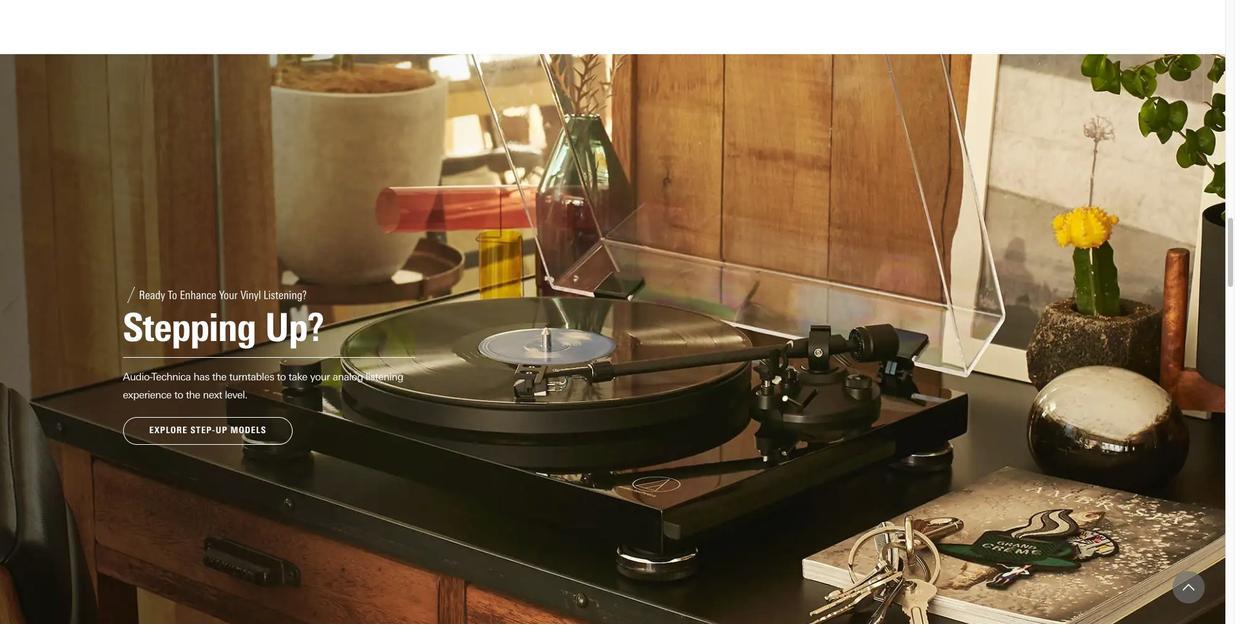 Task type: vqa. For each thing, say whether or not it's contained in the screenshot.
divider line image for VM540ML/H
no



Task type: locate. For each thing, give the bounding box(es) containing it.
0 vertical spatial the
[[212, 371, 227, 383]]

experience
[[123, 389, 172, 401]]

1 vertical spatial the
[[186, 389, 200, 401]]

has
[[194, 371, 210, 383]]

explore step-up models button
[[123, 417, 293, 445]]

1 vertical spatial to
[[174, 389, 183, 401]]

technica
[[152, 371, 191, 383]]

to left "take"
[[277, 371, 286, 383]]

0 horizontal spatial the
[[186, 389, 200, 401]]

take
[[289, 371, 307, 383]]

to
[[277, 371, 286, 383], [174, 389, 183, 401]]

step-
[[191, 425, 216, 436]]

the
[[212, 371, 227, 383], [186, 389, 200, 401]]

the left next
[[186, 389, 200, 401]]

your
[[310, 371, 330, 383]]

models
[[231, 425, 266, 436]]

1 horizontal spatial to
[[277, 371, 286, 383]]

up
[[216, 425, 228, 436]]

the right has
[[212, 371, 227, 383]]

to down technica
[[174, 389, 183, 401]]



Task type: describe. For each thing, give the bounding box(es) containing it.
explore
[[149, 425, 188, 436]]

analog
[[333, 371, 363, 383]]

1 horizontal spatial the
[[212, 371, 227, 383]]

audio-technica has the turntables to take your analog listening experience to the next level.
[[123, 371, 403, 401]]

0 horizontal spatial to
[[174, 389, 183, 401]]

0 vertical spatial to
[[277, 371, 286, 383]]

level.
[[225, 389, 248, 401]]

turntables | audio-technica image
[[0, 54, 1226, 624]]

explore step-up models
[[149, 425, 266, 436]]

explore step-up models link
[[123, 417, 293, 445]]

arrow up image
[[1183, 582, 1195, 593]]

listening
[[366, 371, 403, 383]]

turntables
[[229, 371, 274, 383]]

next
[[203, 389, 222, 401]]

audio-
[[123, 371, 152, 383]]



